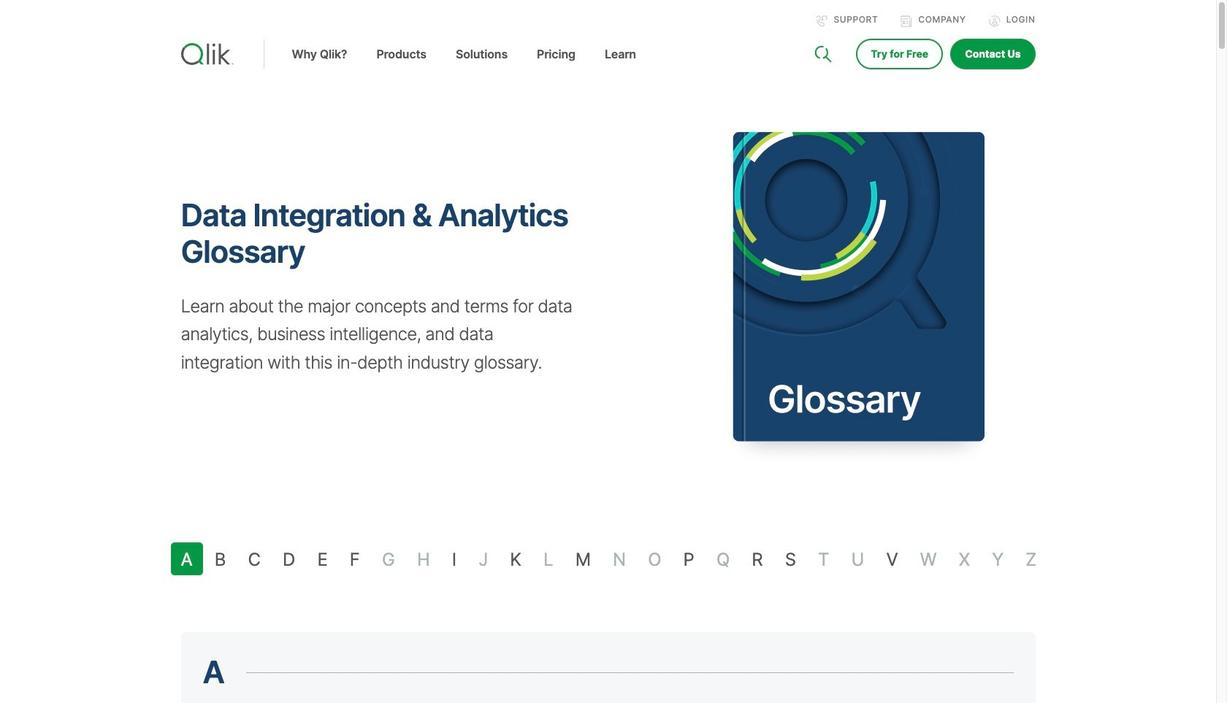 Task type: vqa. For each thing, say whether or not it's contained in the screenshot.
Simplified
no



Task type: locate. For each thing, give the bounding box(es) containing it.
company image
[[901, 15, 913, 27]]

support image
[[816, 15, 828, 27]]

data integration & analytics glossary - hero image image
[[619, 86, 1133, 488]]



Task type: describe. For each thing, give the bounding box(es) containing it.
qlik image
[[181, 43, 233, 65]]

login image
[[989, 15, 1001, 27]]



